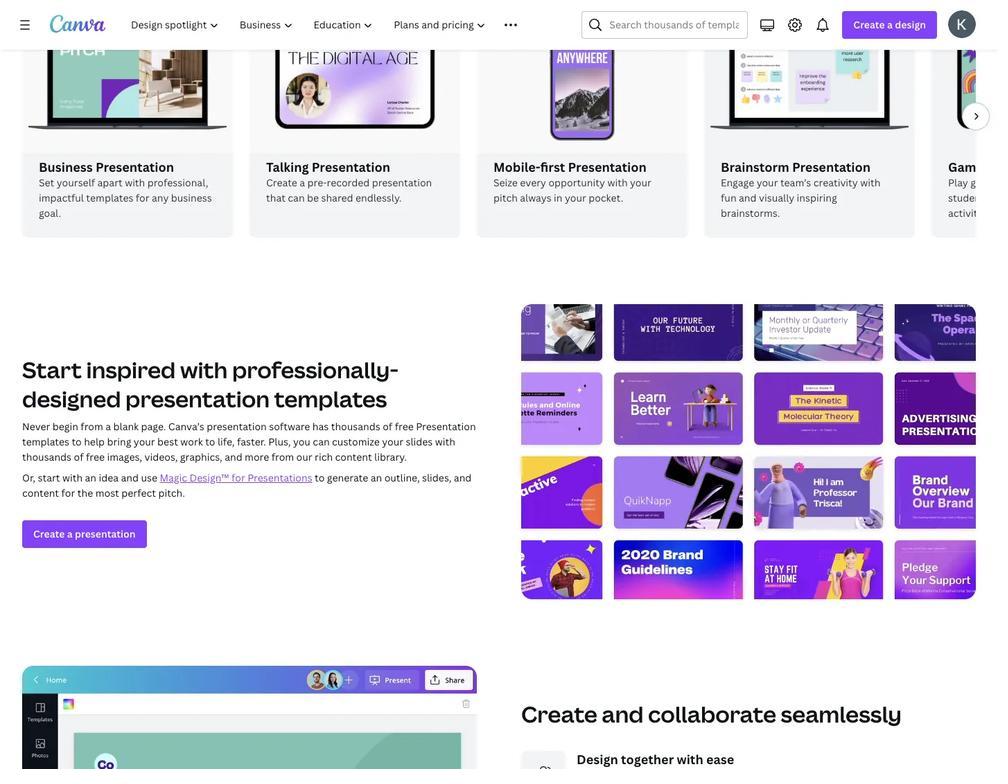Task type: vqa. For each thing, say whether or not it's contained in the screenshot.
SEARCH FIELD
yes



Task type: describe. For each thing, give the bounding box(es) containing it.
first
[[541, 159, 566, 175]]

be
[[307, 191, 319, 204]]

to inside to generate an outline, slides, and content for the most perfect pitch.
[[315, 471, 325, 485]]

and up together
[[602, 700, 644, 730]]

an inside to generate an outline, slides, and content for the most perfect pitch.
[[371, 471, 382, 485]]

business
[[171, 191, 212, 204]]

create a design button
[[843, 11, 938, 39]]

inspiring
[[797, 191, 838, 204]]

1 horizontal spatial from
[[272, 451, 294, 464]]

team's
[[781, 176, 812, 189]]

recorded
[[327, 176, 370, 189]]

mobile-
[[494, 159, 541, 175]]

brainstorm presentation link
[[721, 159, 899, 175]]

talking presentation create a pre-recorded presentation that can be shared endlessly.
[[266, 159, 432, 204]]

the
[[78, 487, 93, 500]]

slides
[[406, 435, 433, 449]]

create for create a design
[[854, 18, 886, 31]]

start inspired with professionally- designed presentation templates
[[22, 355, 399, 414]]

generate
[[327, 471, 369, 485]]

1 vertical spatial thousands
[[22, 451, 72, 464]]

pitch.
[[158, 487, 185, 500]]

with inside mobile-first presentation seize every opportunity with your pitch always in your pocket.
[[608, 176, 628, 189]]

1 an from the left
[[85, 471, 96, 485]]

business
[[39, 159, 93, 175]]

your down opportunity
[[565, 191, 587, 204]]

pre-
[[308, 176, 327, 189]]

idea
[[99, 471, 119, 485]]

free
[[86, 451, 105, 464]]

for for start
[[232, 471, 245, 485]]

plus,
[[269, 435, 291, 449]]

mobile-first presentation seize every opportunity with your pitch always in your pocket.
[[494, 159, 652, 204]]

your up library.
[[382, 435, 404, 449]]

together
[[622, 752, 674, 769]]

can inside talking presentation create a pre-recorded presentation that can be shared endlessly.
[[288, 191, 305, 204]]

customize
[[332, 435, 380, 449]]

games
[[971, 176, 999, 189]]

library.
[[375, 451, 407, 464]]

business presentation link
[[39, 159, 216, 175]]

1 horizontal spatial thousands
[[331, 420, 381, 433]]

that
[[266, 191, 286, 204]]

never begin from a blank page. canva's presentation software has thousands of free presentation templates to help bring your best work to life, faster. plus, you can customize your slides with thousands of free images, videos, graphics, and more from our rich content library.
[[22, 420, 476, 464]]

use
[[141, 471, 157, 485]]

has
[[313, 420, 329, 433]]

or,
[[22, 471, 35, 485]]

brainstorm presentation engage your team's creativity with fun and visually inspiring brainstorms.
[[721, 159, 881, 220]]

presentation inside start inspired with professionally- designed presentation templates
[[126, 384, 270, 414]]

magic
[[160, 471, 187, 485]]

for for presentation
[[136, 191, 150, 204]]

always
[[520, 191, 552, 204]]

start
[[38, 471, 60, 485]]

seize
[[494, 176, 518, 189]]

with inside never begin from a blank page. canva's presentation software has thousands of free presentation templates to help bring your best work to life, faster. plus, you can customize your slides with thousands of free images, videos, graphics, and more from our rich content library.
[[435, 435, 456, 449]]

software
[[269, 420, 310, 433]]

with inside business presentation set yourself apart with professional, impactful templates for any business goal.
[[125, 176, 145, 189]]

ease
[[707, 752, 735, 769]]

free presentation
[[395, 420, 476, 433]]

presentation for talking presentation
[[312, 159, 391, 175]]

goal.
[[39, 206, 61, 220]]

1 horizontal spatial of
[[383, 420, 393, 433]]

professionally-
[[232, 355, 399, 385]]

pr
[[987, 159, 999, 175]]

engage
[[721, 176, 755, 189]]

our
[[297, 451, 313, 464]]

mobile-first presentation image
[[477, 0, 688, 153]]

help
[[84, 435, 105, 449]]

more
[[245, 451, 269, 464]]

content inside to generate an outline, slides, and content for the most perfect pitch.
[[22, 487, 59, 500]]

slides,
[[422, 471, 452, 485]]

0 vertical spatial from
[[81, 420, 103, 433]]

to generate an outline, slides, and content for the most perfect pitch.
[[22, 471, 472, 500]]

fun
[[721, 191, 737, 204]]

0 horizontal spatial to
[[72, 435, 82, 449]]

graphics,
[[180, 451, 222, 464]]

never
[[22, 420, 50, 433]]

brainstorms.
[[721, 206, 781, 220]]

magic design™ for presentations link
[[160, 471, 313, 485]]

with left ease
[[677, 752, 704, 769]]

pitch
[[494, 191, 518, 204]]

create a presentation
[[33, 528, 136, 541]]

create a design
[[854, 18, 927, 31]]

presentation inside talking presentation create a pre-recorded presentation that can be shared endlessly.
[[372, 176, 432, 189]]

images,
[[107, 451, 142, 464]]

in
[[554, 191, 563, 204]]

brainstorm
[[721, 159, 790, 175]]

brainstorm presentation image
[[705, 0, 916, 153]]

a inside 'link'
[[67, 528, 73, 541]]

for inside to generate an outline, slides, and content for the most perfect pitch.
[[61, 487, 75, 500]]

1 horizontal spatial to
[[205, 435, 215, 449]]



Task type: locate. For each thing, give the bounding box(es) containing it.
presentations
[[248, 471, 313, 485]]

2 horizontal spatial to
[[315, 471, 325, 485]]

create up that
[[266, 176, 297, 189]]

2 an from the left
[[371, 471, 382, 485]]

pocket.
[[589, 191, 624, 204]]

presentation for brainstorm presentation
[[793, 159, 871, 175]]

presentation inside talking presentation create a pre-recorded presentation that can be shared endlessly.
[[312, 159, 391, 175]]

an up the
[[85, 471, 96, 485]]

faster.
[[237, 435, 266, 449]]

0 horizontal spatial an
[[85, 471, 96, 485]]

1 horizontal spatial can
[[313, 435, 330, 449]]

begin
[[53, 420, 78, 433]]

blank
[[113, 420, 139, 433]]

thousands up start
[[22, 451, 72, 464]]

game
[[949, 159, 984, 175]]

with down 'free presentation'
[[435, 435, 456, 449]]

of left free
[[74, 451, 84, 464]]

a inside never begin from a blank page. canva's presentation software has thousands of free presentation templates to help bring your best work to life, faster. plus, you can customize your slides with thousands of free images, videos, graphics, and more from our rich content library.
[[106, 420, 111, 433]]

0 horizontal spatial content
[[22, 487, 59, 500]]

0 vertical spatial for
[[136, 191, 150, 204]]

with inside the 'brainstorm presentation engage your team's creativity with fun and visually inspiring brainstorms.'
[[861, 176, 881, 189]]

most
[[95, 487, 119, 500]]

and
[[739, 191, 757, 204], [225, 451, 243, 464], [121, 471, 139, 485], [454, 471, 472, 485], [602, 700, 644, 730]]

presentation inside mobile-first presentation seize every opportunity with your pitch always in your pocket.
[[569, 159, 647, 175]]

talking
[[266, 159, 309, 175]]

presentation inside the create a presentation 'link'
[[75, 528, 136, 541]]

videos,
[[145, 451, 178, 464]]

designed
[[22, 384, 121, 414]]

4 presentation from the left
[[793, 159, 871, 175]]

create inside 'link'
[[33, 528, 65, 541]]

3 presentation from the left
[[569, 159, 647, 175]]

0 vertical spatial content
[[335, 451, 372, 464]]

from down plus,
[[272, 451, 294, 464]]

create up design
[[522, 700, 598, 730]]

create for create a presentation
[[33, 528, 65, 541]]

presentation up apart
[[96, 159, 174, 175]]

for left any
[[136, 191, 150, 204]]

presentation up canva's
[[126, 384, 270, 414]]

None search field
[[582, 11, 749, 39]]

create a presentation link
[[22, 521, 147, 548]]

to down rich
[[315, 471, 325, 485]]

0 vertical spatial of
[[383, 420, 393, 433]]

Search search field
[[610, 12, 740, 38]]

page.
[[141, 420, 166, 433]]

from up help
[[81, 420, 103, 433]]

a inside dropdown button
[[888, 18, 893, 31]]

0 vertical spatial templates
[[86, 191, 133, 204]]

presentation for business presentation
[[96, 159, 174, 175]]

can left be
[[288, 191, 305, 204]]

with down business presentation link
[[125, 176, 145, 189]]

templates inside never begin from a blank page. canva's presentation software has thousands of free presentation templates to help bring your best work to life, faster. plus, you can customize your slides with thousands of free images, videos, graphics, and more from our rich content library.
[[22, 435, 69, 449]]

perfect
[[122, 487, 156, 500]]

0 vertical spatial can
[[288, 191, 305, 204]]

templates inside business presentation set yourself apart with professional, impactful templates for any business goal.
[[86, 191, 133, 204]]

0 vertical spatial thousands
[[331, 420, 381, 433]]

start
[[22, 355, 82, 385]]

every
[[520, 176, 547, 189]]

and down life,
[[225, 451, 243, 464]]

with up canva's
[[180, 355, 228, 385]]

for down "more"
[[232, 471, 245, 485]]

thousands
[[331, 420, 381, 433], [22, 451, 72, 464]]

you
[[293, 435, 311, 449]]

and up brainstorms.
[[739, 191, 757, 204]]

content inside never begin from a blank page. canva's presentation software has thousands of free presentation templates to help bring your best work to life, faster. plus, you can customize your slides with thousands of free images, videos, graphics, and more from our rich content library.
[[335, 451, 372, 464]]

presentation
[[372, 176, 432, 189], [126, 384, 270, 414], [207, 420, 267, 433], [75, 528, 136, 541]]

presentation up creativity
[[793, 159, 871, 175]]

thousands up customize
[[331, 420, 381, 433]]

with up pocket.
[[608, 176, 628, 189]]

life,
[[218, 435, 235, 449]]

to left help
[[72, 435, 82, 449]]

can inside never begin from a blank page. canva's presentation software has thousands of free presentation templates to help bring your best work to life, faster. plus, you can customize your slides with thousands of free images, videos, graphics, and more from our rich content library.
[[313, 435, 330, 449]]

an down library.
[[371, 471, 382, 485]]

to left life,
[[205, 435, 215, 449]]

design
[[577, 752, 619, 769]]

create for create and collaborate seamlessly
[[522, 700, 598, 730]]

2 horizontal spatial templates
[[274, 384, 387, 414]]

presentation inside business presentation set yourself apart with professional, impactful templates for any business goal.
[[96, 159, 174, 175]]

mobile-first presentation link
[[494, 159, 671, 175]]

any
[[152, 191, 169, 204]]

from
[[81, 420, 103, 433], [272, 451, 294, 464]]

templates up has
[[274, 384, 387, 414]]

0 horizontal spatial of
[[74, 451, 84, 464]]

talking presentation link
[[266, 159, 444, 175]]

1 horizontal spatial content
[[335, 451, 372, 464]]

presentation up pocket.
[[569, 159, 647, 175]]

design
[[896, 18, 927, 31]]

your inside the 'brainstorm presentation engage your team's creativity with fun and visually inspiring brainstorms.'
[[757, 176, 779, 189]]

content
[[335, 451, 372, 464], [22, 487, 59, 500]]

1 vertical spatial can
[[313, 435, 330, 449]]

templates down never
[[22, 435, 69, 449]]

your down mobile-first presentation link
[[631, 176, 652, 189]]

presentation down most
[[75, 528, 136, 541]]

of
[[383, 420, 393, 433], [74, 451, 84, 464]]

1 vertical spatial of
[[74, 451, 84, 464]]

professional,
[[148, 176, 208, 189]]

rich
[[315, 451, 333, 464]]

with
[[125, 176, 145, 189], [608, 176, 628, 189], [861, 176, 881, 189], [180, 355, 228, 385], [435, 435, 456, 449], [62, 471, 83, 485], [677, 752, 704, 769]]

canva's
[[168, 420, 204, 433]]

for inside business presentation set yourself apart with professional, impactful templates for any business goal.
[[136, 191, 150, 204]]

play
[[949, 176, 969, 189]]

presentation inside never begin from a blank page. canva's presentation software has thousands of free presentation templates to help bring your best work to life, faster. plus, you can customize your slides with thousands of free images, videos, graphics, and more from our rich content library.
[[207, 420, 267, 433]]

presentation up endlessly.
[[372, 176, 432, 189]]

with right creativity
[[861, 176, 881, 189]]

game pr link
[[949, 159, 999, 175]]

2 vertical spatial templates
[[22, 435, 69, 449]]

or, start with an idea and use magic design™ for presentations
[[22, 471, 313, 485]]

1 vertical spatial from
[[272, 451, 294, 464]]

can
[[288, 191, 305, 204], [313, 435, 330, 449]]

best
[[158, 435, 178, 449]]

endlessly.
[[356, 191, 402, 204]]

of up library.
[[383, 420, 393, 433]]

design™
[[190, 471, 229, 485]]

0 horizontal spatial can
[[288, 191, 305, 204]]

create down start
[[33, 528, 65, 541]]

1 vertical spatial content
[[22, 487, 59, 500]]

business presentation image
[[22, 0, 233, 153]]

seamlessly
[[781, 700, 902, 730]]

impactful
[[39, 191, 84, 204]]

visually
[[760, 191, 795, 204]]

design together with ease
[[577, 752, 735, 769]]

1 vertical spatial for
[[232, 471, 245, 485]]

set
[[39, 176, 54, 189]]

templates
[[86, 191, 133, 204], [274, 384, 387, 414], [22, 435, 69, 449]]

presentation up life,
[[207, 420, 267, 433]]

with inside start inspired with professionally- designed presentation templates
[[180, 355, 228, 385]]

for
[[136, 191, 150, 204], [232, 471, 245, 485], [61, 487, 75, 500]]

create inside talking presentation create a pre-recorded presentation that can be shared endlessly.
[[266, 176, 297, 189]]

and up perfect
[[121, 471, 139, 485]]

0 horizontal spatial templates
[[22, 435, 69, 449]]

business presentation set yourself apart with professional, impactful templates for any business goal.
[[39, 159, 212, 220]]

your up visually
[[757, 176, 779, 189]]

game presentation image
[[932, 0, 999, 153]]

templates down apart
[[86, 191, 133, 204]]

0 horizontal spatial thousands
[[22, 451, 72, 464]]

and right 'slides,'
[[454, 471, 472, 485]]

1 horizontal spatial templates
[[86, 191, 133, 204]]

and inside never begin from a blank page. canva's presentation software has thousands of free presentation templates to help bring your best work to life, faster. plus, you can customize your slides with thousands of free images, videos, graphics, and more from our rich content library.
[[225, 451, 243, 464]]

1 vertical spatial templates
[[274, 384, 387, 414]]

2 horizontal spatial for
[[232, 471, 245, 485]]

1 presentation from the left
[[96, 159, 174, 175]]

and inside the 'brainstorm presentation engage your team's creativity with fun and visually inspiring brainstorms.'
[[739, 191, 757, 204]]

a inside talking presentation create a pre-recorded presentation that can be shared endlessly.
[[300, 176, 305, 189]]

content down customize
[[335, 451, 372, 464]]

1 horizontal spatial for
[[136, 191, 150, 204]]

with up the
[[62, 471, 83, 485]]

your
[[631, 176, 652, 189], [757, 176, 779, 189], [565, 191, 587, 204], [134, 435, 155, 449], [382, 435, 404, 449]]

work
[[181, 435, 203, 449]]

apart
[[97, 176, 123, 189]]

collaborate
[[649, 700, 777, 730]]

an
[[85, 471, 96, 485], [371, 471, 382, 485]]

to
[[72, 435, 82, 449], [205, 435, 215, 449], [315, 471, 325, 485]]

creativity
[[814, 176, 859, 189]]

0 horizontal spatial for
[[61, 487, 75, 500]]

outline,
[[385, 471, 420, 485]]

top level navigation element
[[122, 11, 549, 39], [122, 11, 549, 39]]

1 horizontal spatial an
[[371, 471, 382, 485]]

and inside to generate an outline, slides, and content for the most perfect pitch.
[[454, 471, 472, 485]]

yourself
[[57, 176, 95, 189]]

opportunity
[[549, 176, 606, 189]]

your down page.
[[134, 435, 155, 449]]

create left design
[[854, 18, 886, 31]]

content down start
[[22, 487, 59, 500]]

presentation up recorded
[[312, 159, 391, 175]]

create inside create a design dropdown button
[[854, 18, 886, 31]]

templates inside start inspired with professionally- designed presentation templates
[[274, 384, 387, 414]]

kendall parks image
[[949, 10, 977, 38]]

for left the
[[61, 487, 75, 500]]

2 presentation from the left
[[312, 159, 391, 175]]

game pr play games
[[949, 159, 999, 220]]

can down has
[[313, 435, 330, 449]]

shared
[[321, 191, 353, 204]]

talking presentation image
[[250, 0, 461, 153]]

presentation inside the 'brainstorm presentation engage your team's creativity with fun and visually inspiring brainstorms.'
[[793, 159, 871, 175]]

inspired
[[86, 355, 176, 385]]

create and collaborate seamlessly
[[522, 700, 902, 730]]

bring
[[107, 435, 131, 449]]

2 vertical spatial for
[[61, 487, 75, 500]]

0 horizontal spatial from
[[81, 420, 103, 433]]



